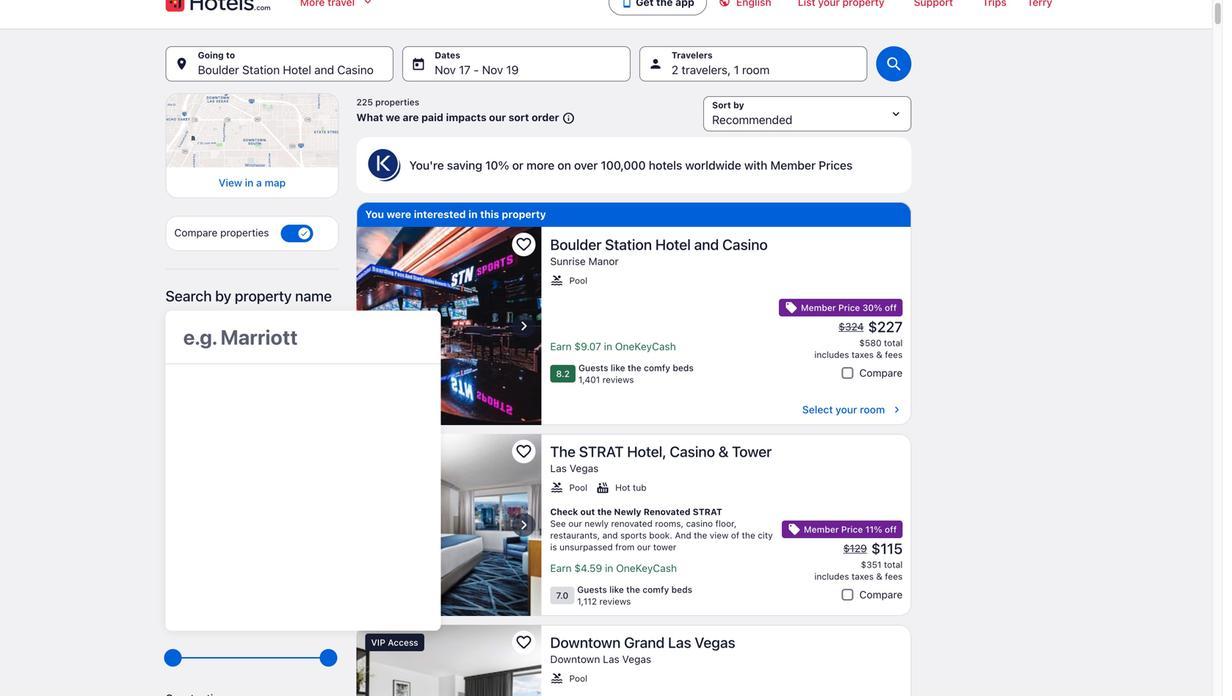 Task type: describe. For each thing, give the bounding box(es) containing it.
100,000
[[601, 158, 646, 172]]

2 downtown from the top
[[550, 653, 600, 665]]

travelers,
[[682, 63, 731, 77]]

price for $227
[[839, 303, 860, 313]]

like for 1,112 reviews
[[610, 585, 624, 595]]

with
[[745, 158, 768, 172]]

check out the newly renovated strat see our newly renovated rooms, casino floor, restaurants, and sports book.  and the view of the city is unsurpassed from our tower
[[550, 507, 773, 552]]

vip access
[[371, 638, 418, 648]]

sports
[[621, 530, 647, 541]]

2 travelers, 1 room
[[672, 63, 770, 77]]

las inside the strat hotel, casino & tower las vegas
[[550, 462, 567, 474]]

you're saving 10% or more on over 100,000 hotels worldwide with member prices
[[409, 158, 853, 172]]

boulder station hotel and casino button
[[166, 46, 394, 82]]

$351
[[861, 560, 882, 570]]

floor,
[[716, 519, 737, 529]]

view in a map
[[219, 177, 286, 189]]

guests for 1,401
[[579, 363, 609, 373]]

0 horizontal spatial our
[[489, 111, 506, 123]]

2 nov from the left
[[482, 63, 503, 77]]

$324
[[839, 321, 864, 333]]

newly
[[585, 519, 609, 529]]

2 travelers, 1 room button
[[640, 46, 868, 82]]

price per night
[[166, 573, 237, 585]]

$324 button
[[838, 320, 866, 333]]

small image inside 'what we are paid impacts our sort order' link
[[559, 112, 576, 125]]

$227
[[869, 318, 903, 335]]

grand
[[624, 634, 665, 651]]

access
[[388, 638, 418, 648]]

select
[[803, 404, 833, 416]]

2 vertical spatial price
[[166, 573, 190, 585]]

show next image for boulder station hotel and casino image
[[515, 317, 533, 335]]

beds for guests like the comfy beds 1,112 reviews
[[672, 585, 693, 595]]

compare for boulder station hotel and casino
[[860, 367, 903, 379]]

interested
[[414, 208, 466, 220]]

view
[[710, 530, 729, 541]]

boulder station hotel and casino
[[198, 63, 374, 77]]

sort
[[509, 111, 529, 123]]

compare for the strat hotel, casino & tower
[[860, 589, 903, 601]]

what we are paid impacts our sort order
[[357, 111, 559, 123]]

rooftop pool image
[[357, 625, 542, 696]]

properties for compare properties
[[220, 227, 269, 239]]

hotels
[[649, 158, 683, 172]]

sunrise
[[550, 255, 586, 267]]

reviews for 1,401 reviews
[[603, 375, 634, 385]]

station for boulder station hotel and casino sunrise manor
[[605, 236, 652, 253]]

17
[[459, 63, 471, 77]]

worldwide
[[686, 158, 742, 172]]

search
[[166, 287, 212, 305]]

19
[[506, 63, 519, 77]]

Save The STRAT Hotel, Casino & Tower to a trip checkbox
[[512, 440, 536, 463]]

downtown grand las vegas downtown las vegas
[[550, 634, 736, 665]]

search by property name
[[166, 287, 332, 305]]

over
[[574, 158, 598, 172]]

by for search
[[215, 287, 231, 305]]

$4.59
[[575, 562, 602, 574]]

$580
[[860, 338, 882, 348]]

7.0
[[556, 591, 569, 601]]

taxes for $115
[[852, 571, 874, 582]]

what
[[357, 111, 383, 123]]

select your room link
[[550, 403, 903, 416]]

small image left hot
[[597, 481, 610, 494]]

comfy for 1,112 reviews
[[643, 585, 669, 595]]

select your room
[[803, 404, 885, 416]]

earn $9.07 in onekeycash
[[550, 340, 676, 353]]

show next image for the strat hotel, casino & tower image
[[515, 516, 533, 534]]

member price 11% off
[[804, 524, 897, 535]]

casino for boulder station hotel and casino sunrise manor
[[723, 236, 768, 253]]

reviews for 1,112 reviews
[[600, 596, 631, 607]]

hot tub
[[616, 483, 647, 493]]

room inside dropdown button
[[742, 63, 770, 77]]

book.
[[649, 530, 673, 541]]

popular
[[166, 418, 203, 430]]

manor
[[589, 255, 619, 267]]

popular filters
[[166, 418, 234, 430]]

Save Downtown Grand Las Vegas to a trip checkbox
[[512, 631, 536, 654]]

vegas inside the strat hotel, casino & tower las vegas
[[570, 462, 599, 474]]

name
[[295, 287, 332, 305]]

1 vertical spatial las
[[668, 634, 692, 651]]

guests like the comfy beds 1,112 reviews
[[577, 585, 693, 607]]

e.g. Marriott text field
[[166, 311, 441, 364]]

$1,000 and above, Maximum, Price per night text field
[[255, 592, 339, 627]]

earn for earn $9.07 in onekeycash
[[550, 340, 572, 353]]

were
[[387, 208, 411, 220]]

prices
[[819, 158, 853, 172]]

includes for $227
[[815, 350, 850, 360]]

earn for earn $4.59 in onekeycash
[[550, 562, 572, 574]]

medium image
[[891, 404, 903, 416]]

boulder for boulder station hotel and casino
[[198, 63, 239, 77]]

of
[[731, 530, 740, 541]]

beds for guests like the comfy beds 1,401 reviews
[[673, 363, 694, 373]]

1 horizontal spatial las
[[603, 653, 620, 665]]

the for guests like the comfy beds 1,401 reviews
[[628, 363, 642, 373]]

hotel,
[[627, 443, 667, 460]]

the
[[550, 443, 576, 460]]

the for guests like the comfy beds 1,112 reviews
[[627, 585, 640, 595]]

you were interested in this property
[[365, 208, 546, 220]]

check
[[550, 507, 578, 517]]

per
[[193, 573, 209, 585]]

the for check out the newly renovated strat see our newly renovated rooms, casino floor, restaurants, and sports book.  and the view of the city is unsurpassed from our tower
[[598, 507, 612, 517]]

11%
[[866, 524, 883, 535]]

onekeycash for earn $4.59 in onekeycash
[[616, 562, 677, 574]]

your
[[836, 404, 858, 416]]

1 downtown from the top
[[550, 634, 621, 651]]

comfy for 1,401 reviews
[[644, 363, 671, 373]]

boulder for boulder station hotel and casino sunrise manor
[[550, 236, 602, 253]]

30%
[[863, 303, 883, 313]]

hotel for boulder station hotel and casino sunrise manor
[[656, 236, 691, 253]]

is
[[550, 542, 557, 552]]

2 vertical spatial vegas
[[623, 653, 652, 665]]

order
[[532, 111, 559, 123]]

in right $4.59
[[605, 562, 614, 574]]

$129 $115 $351 total includes taxes & fees
[[815, 540, 903, 582]]

off for $227
[[885, 303, 897, 313]]

earn $4.59 in onekeycash
[[550, 562, 677, 574]]

from
[[616, 542, 635, 552]]



Task type: locate. For each thing, give the bounding box(es) containing it.
total inside $129 $115 $351 total includes taxes & fees
[[884, 560, 903, 570]]

0 vertical spatial downtown
[[550, 634, 621, 651]]

compare
[[174, 227, 218, 239], [860, 367, 903, 379], [860, 589, 903, 601]]

1 horizontal spatial station
[[605, 236, 652, 253]]

Save Boulder Station Hotel and Casino to a trip checkbox
[[512, 233, 536, 256]]

vegas right grand
[[695, 634, 736, 651]]

0 vertical spatial pool
[[570, 275, 588, 286]]

1 horizontal spatial vegas
[[623, 653, 652, 665]]

pool up the "out" on the left bottom
[[570, 483, 588, 493]]

boulder
[[198, 63, 239, 77], [550, 236, 602, 253]]

or
[[512, 158, 524, 172]]

0 vertical spatial by
[[215, 287, 231, 305]]

1 includes from the top
[[815, 350, 850, 360]]

2 horizontal spatial las
[[668, 634, 692, 651]]

earn
[[550, 340, 572, 353], [550, 562, 572, 574]]

station up manor
[[605, 236, 652, 253]]

onekeycash
[[615, 340, 676, 353], [616, 562, 677, 574]]

off right 11%
[[885, 524, 897, 535]]

filter by
[[166, 382, 218, 399]]

the right the of
[[742, 530, 756, 541]]

guests up 1,112
[[577, 585, 607, 595]]

in left this
[[469, 208, 478, 220]]

0 vertical spatial boulder
[[198, 63, 239, 77]]

1 vertical spatial compare
[[860, 367, 903, 379]]

0 vertical spatial hotel
[[283, 63, 311, 77]]

member for the strat hotel, casino & tower
[[804, 524, 839, 535]]

in right $9.07 at the left
[[604, 340, 613, 353]]

1 vertical spatial earn
[[550, 562, 572, 574]]

search image
[[885, 55, 903, 73]]

0 horizontal spatial strat
[[579, 443, 624, 460]]

by right search
[[215, 287, 231, 305]]

nov left 17
[[435, 63, 456, 77]]

view in a map button
[[174, 176, 330, 190]]

0 vertical spatial &
[[877, 350, 883, 360]]

pool for boulder
[[570, 275, 588, 286]]

beds inside guests like the comfy beds 1,112 reviews
[[672, 585, 693, 595]]

and inside boulder station hotel and casino dropdown button
[[314, 63, 334, 77]]

1 vertical spatial boulder
[[550, 236, 602, 253]]

the strat hotel, casino & tower las vegas
[[550, 443, 772, 474]]

the up newly
[[598, 507, 612, 517]]

strat right 'the'
[[579, 443, 624, 460]]

total down $115
[[884, 560, 903, 570]]

property up save boulder station hotel and casino to a trip option
[[502, 208, 546, 220]]

0 vertical spatial guests
[[579, 363, 609, 373]]

1 pool from the top
[[570, 275, 588, 286]]

out
[[581, 507, 595, 517]]

compare down $351
[[860, 589, 903, 601]]

and
[[314, 63, 334, 77], [694, 236, 719, 253], [603, 530, 618, 541]]

nov right -
[[482, 63, 503, 77]]

1 nov from the left
[[435, 63, 456, 77]]

city
[[758, 530, 773, 541]]

2 taxes from the top
[[852, 571, 874, 582]]

we
[[386, 111, 400, 123]]

hotel
[[283, 63, 311, 77], [656, 236, 691, 253]]

off for $115
[[885, 524, 897, 535]]

$1,000 and above, Maximum, Price per night range field
[[174, 642, 330, 674]]

what we are paid impacts our sort order link
[[357, 111, 576, 125]]

comfy
[[644, 363, 671, 373], [643, 585, 669, 595]]

2 vertical spatial casino
[[670, 443, 715, 460]]

small image up 2 travelers, 1 room
[[719, 0, 731, 7]]

0 horizontal spatial and
[[314, 63, 334, 77]]

properties
[[375, 97, 419, 107], [220, 227, 269, 239]]

strat
[[579, 443, 624, 460], [693, 507, 723, 517]]

saving
[[447, 158, 483, 172]]

2 pool from the top
[[570, 483, 588, 493]]

2 vertical spatial pool
[[570, 674, 588, 684]]

las down 'the'
[[550, 462, 567, 474]]

pool down sunrise at the left of page
[[570, 275, 588, 286]]

las down guests like the comfy beds 1,112 reviews
[[603, 653, 620, 665]]

1 vertical spatial price
[[842, 524, 863, 535]]

guests for 1,112
[[577, 585, 607, 595]]

1 vertical spatial member
[[801, 303, 836, 313]]

2 vertical spatial member
[[804, 524, 839, 535]]

$9.07
[[575, 340, 601, 353]]

vegas down 'the'
[[570, 462, 599, 474]]

0 vertical spatial like
[[611, 363, 625, 373]]

casino inside dropdown button
[[337, 63, 374, 77]]

the down earn $9.07 in onekeycash
[[628, 363, 642, 373]]

1 vertical spatial our
[[569, 519, 582, 529]]

1 taxes from the top
[[852, 350, 874, 360]]

1 horizontal spatial boulder
[[550, 236, 602, 253]]

&
[[877, 350, 883, 360], [719, 443, 729, 460], [877, 571, 883, 582]]

boulder up sunrise at the left of page
[[550, 236, 602, 253]]

1 vertical spatial casino
[[723, 236, 768, 253]]

night
[[212, 573, 237, 585]]

member right the 'with'
[[771, 158, 816, 172]]

the down earn $4.59 in onekeycash
[[627, 585, 640, 595]]

2 horizontal spatial and
[[694, 236, 719, 253]]

and inside boulder station hotel and casino sunrise manor
[[694, 236, 719, 253]]

beds up select your room link
[[673, 363, 694, 373]]

includes down $324 button at the right top
[[815, 350, 850, 360]]

member up $324 $227 $580 total includes taxes & fees
[[801, 303, 836, 313]]

guests like the comfy beds 1,401 reviews
[[579, 363, 694, 385]]

225
[[357, 97, 373, 107]]

fees down $115
[[885, 571, 903, 582]]

view
[[219, 177, 242, 189]]

0 vertical spatial reviews
[[603, 375, 634, 385]]

1 vertical spatial station
[[605, 236, 652, 253]]

properties for 225 properties
[[375, 97, 419, 107]]

like down earn $4.59 in onekeycash
[[610, 585, 624, 595]]

0 vertical spatial comfy
[[644, 363, 671, 373]]

2 off from the top
[[885, 524, 897, 535]]

1 horizontal spatial casino
[[670, 443, 715, 460]]

0 horizontal spatial property
[[235, 287, 292, 305]]

0 vertical spatial room
[[742, 63, 770, 77]]

the down "casino"
[[694, 530, 708, 541]]

2 horizontal spatial vegas
[[695, 634, 736, 651]]

price up $129
[[842, 524, 863, 535]]

casino
[[686, 519, 713, 529]]

-
[[474, 63, 479, 77]]

small image
[[550, 274, 564, 287], [550, 481, 564, 494], [788, 523, 801, 536], [550, 672, 564, 685]]

impacts
[[446, 111, 487, 123]]

2 vertical spatial and
[[603, 530, 618, 541]]

properties up "we"
[[375, 97, 419, 107]]

0 horizontal spatial las
[[550, 462, 567, 474]]

and for boulder station hotel and casino sunrise manor
[[694, 236, 719, 253]]

station for boulder station hotel and casino
[[242, 63, 280, 77]]

small image up "on"
[[559, 112, 576, 125]]

fees for $227
[[885, 350, 903, 360]]

compare down $580
[[860, 367, 903, 379]]

1 vertical spatial includes
[[815, 571, 850, 582]]

$324 $227 $580 total includes taxes & fees
[[815, 318, 903, 360]]

1 earn from the top
[[550, 340, 572, 353]]

2 fees from the top
[[885, 571, 903, 582]]

downtown
[[550, 634, 621, 651], [550, 653, 600, 665]]

0 vertical spatial vegas
[[570, 462, 599, 474]]

casino inside boulder station hotel and casino sunrise manor
[[723, 236, 768, 253]]

3 pool from the top
[[570, 674, 588, 684]]

station inside dropdown button
[[242, 63, 280, 77]]

taxes down $351
[[852, 571, 874, 582]]

0 horizontal spatial properties
[[220, 227, 269, 239]]

0 horizontal spatial boulder
[[198, 63, 239, 77]]

onekeycash up guests like the comfy beds 1,401 reviews
[[615, 340, 676, 353]]

taxes inside $324 $227 $580 total includes taxes & fees
[[852, 350, 874, 360]]

1 vertical spatial guests
[[577, 585, 607, 595]]

member up $129 $115 $351 total includes taxes & fees
[[804, 524, 839, 535]]

and inside check out the newly renovated strat see our newly renovated rooms, casino floor, restaurants, and sports book.  and the view of the city is unsurpassed from our tower
[[603, 530, 618, 541]]

off right 30%
[[885, 303, 897, 313]]

unsurpassed
[[560, 542, 613, 552]]

guests inside guests like the comfy beds 1,112 reviews
[[577, 585, 607, 595]]

small image
[[719, 0, 731, 7], [559, 112, 576, 125], [785, 301, 798, 314], [597, 481, 610, 494]]

0 vertical spatial property
[[502, 208, 546, 220]]

compare up search
[[174, 227, 218, 239]]

member for boulder station hotel and casino
[[801, 303, 836, 313]]

0 vertical spatial earn
[[550, 340, 572, 353]]

off
[[885, 303, 897, 313], [885, 524, 897, 535]]

0 vertical spatial properties
[[375, 97, 419, 107]]

0 vertical spatial onekeycash
[[615, 340, 676, 353]]

$0, Minimum, Price per night range field
[[174, 642, 330, 674]]

strat up "casino"
[[693, 507, 723, 517]]

our down sports
[[637, 542, 651, 552]]

and
[[675, 530, 692, 541]]

1 vertical spatial like
[[610, 585, 624, 595]]

like for 1,401 reviews
[[611, 363, 625, 373]]

0 horizontal spatial room
[[742, 63, 770, 77]]

0 vertical spatial compare
[[174, 227, 218, 239]]

0 vertical spatial casino
[[337, 63, 374, 77]]

station
[[242, 63, 280, 77], [605, 236, 652, 253]]

by right "filter"
[[202, 382, 218, 399]]

& inside the strat hotel, casino & tower las vegas
[[719, 443, 729, 460]]

1 vertical spatial beds
[[672, 585, 693, 595]]

las right grand
[[668, 634, 692, 651]]

0 vertical spatial taxes
[[852, 350, 874, 360]]

0 horizontal spatial vegas
[[570, 462, 599, 474]]

0 vertical spatial member
[[771, 158, 816, 172]]

0 vertical spatial and
[[314, 63, 334, 77]]

fees down $227
[[885, 350, 903, 360]]

$115
[[872, 540, 903, 557]]

comfy inside guests like the comfy beds 1,401 reviews
[[644, 363, 671, 373]]

the inside guests like the comfy beds 1,401 reviews
[[628, 363, 642, 373]]

on
[[558, 158, 571, 172]]

hotel inside boulder station hotel and casino sunrise manor
[[656, 236, 691, 253]]

guests
[[579, 363, 609, 373], [577, 585, 607, 595]]

1 vertical spatial total
[[884, 560, 903, 570]]

& for casino
[[877, 350, 883, 360]]

2 total from the top
[[884, 560, 903, 570]]

station up static map image
[[242, 63, 280, 77]]

reviews
[[603, 375, 634, 385], [600, 596, 631, 607]]

1 vertical spatial comfy
[[643, 585, 669, 595]]

in
[[245, 177, 254, 189], [469, 208, 478, 220], [604, 340, 613, 353], [605, 562, 614, 574]]

0 vertical spatial includes
[[815, 350, 850, 360]]

you're
[[409, 158, 444, 172]]

1 vertical spatial taxes
[[852, 571, 874, 582]]

0 vertical spatial strat
[[579, 443, 624, 460]]

taxes for $227
[[852, 350, 874, 360]]

includes inside $129 $115 $351 total includes taxes & fees
[[815, 571, 850, 582]]

1 vertical spatial and
[[694, 236, 719, 253]]

1 vertical spatial onekeycash
[[616, 562, 677, 574]]

& down $351
[[877, 571, 883, 582]]

total for $115
[[884, 560, 903, 570]]

earn down the is
[[550, 562, 572, 574]]

reviews right 1,112
[[600, 596, 631, 607]]

newly
[[614, 507, 642, 517]]

rooms,
[[655, 519, 684, 529]]

0 horizontal spatial hotel
[[283, 63, 311, 77]]

& for &
[[877, 571, 883, 582]]

2 vertical spatial compare
[[860, 589, 903, 601]]

see
[[550, 519, 566, 529]]

like inside guests like the comfy beds 1,112 reviews
[[610, 585, 624, 595]]

downtown right save downtown grand las vegas to a trip checkbox
[[550, 653, 600, 665]]

nov 17 - nov 19 button
[[403, 46, 631, 82]]

1 vertical spatial vegas
[[695, 634, 736, 651]]

properties down view in a map button
[[220, 227, 269, 239]]

comfy down earn $9.07 in onekeycash
[[644, 363, 671, 373]]

2 vertical spatial &
[[877, 571, 883, 582]]

1 vertical spatial pool
[[570, 483, 588, 493]]

guests up 1,401
[[579, 363, 609, 373]]

hotel for boulder station hotel and casino
[[283, 63, 311, 77]]

0 vertical spatial total
[[884, 338, 903, 348]]

filter
[[166, 382, 199, 399]]

strat inside check out the newly renovated strat see our newly renovated rooms, casino floor, restaurants, and sports book.  and the view of the city is unsurpassed from our tower
[[693, 507, 723, 517]]

casino inside the strat hotel, casino & tower las vegas
[[670, 443, 715, 460]]

the inside guests like the comfy beds 1,112 reviews
[[627, 585, 640, 595]]

1 vertical spatial properties
[[220, 227, 269, 239]]

1 horizontal spatial property
[[502, 208, 546, 220]]

& inside $324 $227 $580 total includes taxes & fees
[[877, 350, 883, 360]]

casino for boulder station hotel and casino
[[337, 63, 374, 77]]

1 vertical spatial strat
[[693, 507, 723, 517]]

2 vertical spatial our
[[637, 542, 651, 552]]

0 vertical spatial beds
[[673, 363, 694, 373]]

1 horizontal spatial hotel
[[656, 236, 691, 253]]

price left per
[[166, 573, 190, 585]]

room left medium icon in the bottom right of the page
[[860, 404, 885, 416]]

$129
[[844, 542, 867, 555]]

pool for downtown
[[570, 674, 588, 684]]

1 vertical spatial downtown
[[550, 653, 600, 665]]

comfy inside guests like the comfy beds 1,112 reviews
[[643, 585, 669, 595]]

property
[[502, 208, 546, 220], [235, 287, 292, 305]]

hot
[[616, 483, 631, 493]]

2 horizontal spatial our
[[637, 542, 651, 552]]

& left tower
[[719, 443, 729, 460]]

like inside guests like the comfy beds 1,401 reviews
[[611, 363, 625, 373]]

1 horizontal spatial strat
[[693, 507, 723, 517]]

casino image
[[357, 227, 542, 425]]

reviews inside guests like the comfy beds 1,112 reviews
[[600, 596, 631, 607]]

0 horizontal spatial nov
[[435, 63, 456, 77]]

station inside boulder station hotel and casino sunrise manor
[[605, 236, 652, 253]]

like down earn $9.07 in onekeycash
[[611, 363, 625, 373]]

member
[[771, 158, 816, 172], [801, 303, 836, 313], [804, 524, 839, 535]]

price up "$324" on the top
[[839, 303, 860, 313]]

0 horizontal spatial station
[[242, 63, 280, 77]]

boulder inside dropdown button
[[198, 63, 239, 77]]

1 vertical spatial property
[[235, 287, 292, 305]]

onekeycash for earn $9.07 in onekeycash
[[615, 340, 676, 353]]

1 fees from the top
[[885, 350, 903, 360]]

pool
[[570, 275, 588, 286], [570, 483, 588, 493], [570, 674, 588, 684]]

0 vertical spatial las
[[550, 462, 567, 474]]

onekeycash down the tower
[[616, 562, 677, 574]]

by for filter
[[202, 382, 218, 399]]

property left the name in the top of the page
[[235, 287, 292, 305]]

nov
[[435, 63, 456, 77], [482, 63, 503, 77]]

our up the restaurants, at the left bottom of page
[[569, 519, 582, 529]]

boulder inside boulder station hotel and casino sunrise manor
[[550, 236, 602, 253]]

a
[[256, 177, 262, 189]]

map
[[265, 177, 286, 189]]

& inside $129 $115 $351 total includes taxes & fees
[[877, 571, 883, 582]]

0 vertical spatial our
[[489, 111, 506, 123]]

total for $227
[[884, 338, 903, 348]]

0 vertical spatial price
[[839, 303, 860, 313]]

renovated
[[644, 507, 691, 517]]

includes down $129 button in the right of the page
[[815, 571, 850, 582]]

2 earn from the top
[[550, 562, 572, 574]]

1 horizontal spatial and
[[603, 530, 618, 541]]

1 vertical spatial fees
[[885, 571, 903, 582]]

price for $115
[[842, 524, 863, 535]]

exterior image
[[357, 434, 542, 616]]

comfy down the tower
[[643, 585, 669, 595]]

fees
[[885, 350, 903, 360], [885, 571, 903, 582]]

small image left member price 30% off
[[785, 301, 798, 314]]

boulder down 'hotels logo'
[[198, 63, 239, 77]]

paid
[[422, 111, 444, 123]]

1 vertical spatial &
[[719, 443, 729, 460]]

room right 1
[[742, 63, 770, 77]]

member price 30% off
[[801, 303, 897, 313]]

1 vertical spatial off
[[885, 524, 897, 535]]

2 horizontal spatial casino
[[723, 236, 768, 253]]

1
[[734, 63, 739, 77]]

2 vertical spatial las
[[603, 653, 620, 665]]

guests inside guests like the comfy beds 1,401 reviews
[[579, 363, 609, 373]]

this
[[480, 208, 499, 220]]

1 total from the top
[[884, 338, 903, 348]]

beds down the tower
[[672, 585, 693, 595]]

total
[[884, 338, 903, 348], [884, 560, 903, 570]]

0 vertical spatial station
[[242, 63, 280, 77]]

fees inside $324 $227 $580 total includes taxes & fees
[[885, 350, 903, 360]]

taxes inside $129 $115 $351 total includes taxes & fees
[[852, 571, 874, 582]]

225 properties
[[357, 97, 419, 107]]

1 off from the top
[[885, 303, 897, 313]]

& down $580
[[877, 350, 883, 360]]

leading image
[[621, 0, 633, 8]]

downtown down 1,112
[[550, 634, 621, 651]]

our left sort
[[489, 111, 506, 123]]

1 vertical spatial room
[[860, 404, 885, 416]]

beds inside guests like the comfy beds 1,401 reviews
[[673, 363, 694, 373]]

filters
[[206, 418, 234, 430]]

pool down the downtown grand las vegas downtown las vegas
[[570, 674, 588, 684]]

tower
[[654, 542, 677, 552]]

total inside $324 $227 $580 total includes taxes & fees
[[884, 338, 903, 348]]

includes inside $324 $227 $580 total includes taxes & fees
[[815, 350, 850, 360]]

vegas down grand
[[623, 653, 652, 665]]

1 horizontal spatial room
[[860, 404, 885, 416]]

0 horizontal spatial casino
[[337, 63, 374, 77]]

renovated
[[611, 519, 653, 529]]

2 includes from the top
[[815, 571, 850, 582]]

includes for $115
[[815, 571, 850, 582]]

1 vertical spatial hotel
[[656, 236, 691, 253]]

1 horizontal spatial nov
[[482, 63, 503, 77]]

static map image image
[[166, 93, 339, 168]]

like
[[611, 363, 625, 373], [610, 585, 624, 595]]

hotels logo image
[[166, 0, 271, 14]]

1 vertical spatial by
[[202, 382, 218, 399]]

hotel inside dropdown button
[[283, 63, 311, 77]]

strat inside the strat hotel, casino & tower las vegas
[[579, 443, 624, 460]]

in left a
[[245, 177, 254, 189]]

and for boulder station hotel and casino
[[314, 63, 334, 77]]

fees for $115
[[885, 571, 903, 582]]

by
[[215, 287, 231, 305], [202, 382, 218, 399]]

reviews right 1,401
[[603, 375, 634, 385]]

1,401
[[579, 375, 600, 385]]

1 horizontal spatial our
[[569, 519, 582, 529]]

$0, Minimum, Price per night text field
[[166, 592, 249, 627]]

the
[[628, 363, 642, 373], [598, 507, 612, 517], [694, 530, 708, 541], [742, 530, 756, 541], [627, 585, 640, 595]]

in inside button
[[245, 177, 254, 189]]

0 vertical spatial off
[[885, 303, 897, 313]]

total down $227
[[884, 338, 903, 348]]

earn left $9.07 at the left
[[550, 340, 572, 353]]

1 vertical spatial reviews
[[600, 596, 631, 607]]

reviews inside guests like the comfy beds 1,401 reviews
[[603, 375, 634, 385]]

8.2
[[556, 369, 570, 379]]

fees inside $129 $115 $351 total includes taxes & fees
[[885, 571, 903, 582]]

restaurants,
[[550, 530, 600, 541]]

taxes down $580
[[852, 350, 874, 360]]



Task type: vqa. For each thing, say whether or not it's contained in the screenshot.
right DATES
no



